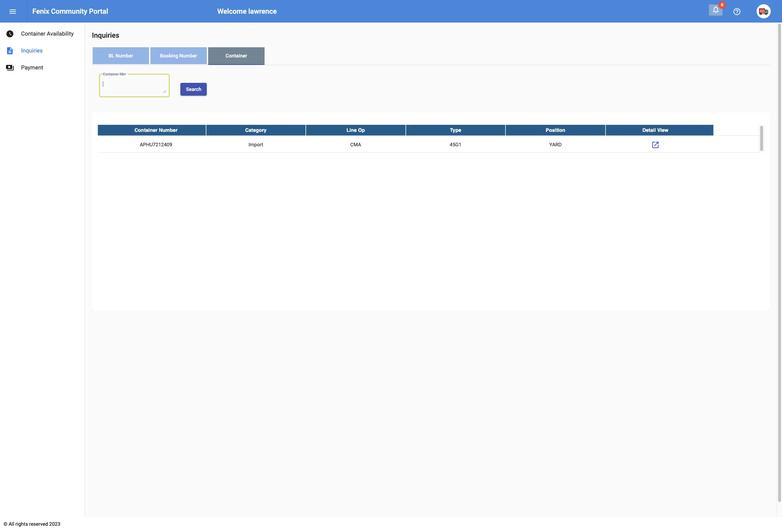 Task type: locate. For each thing, give the bounding box(es) containing it.
open_in_new grid
[[98, 125, 765, 153]]

no color image inside menu button
[[8, 8, 17, 16]]

no color image
[[6, 30, 14, 38], [652, 141, 660, 149]]

payment
[[21, 64, 43, 71]]

number
[[116, 53, 133, 59], [180, 53, 197, 59], [159, 127, 178, 133]]

position column header
[[506, 125, 606, 135]]

category
[[245, 127, 267, 133]]

0 vertical spatial container
[[21, 30, 45, 37]]

no color image up description
[[6, 30, 14, 38]]

number right bl
[[116, 53, 133, 59]]

2023
[[49, 521, 60, 527]]

2 horizontal spatial container
[[226, 53, 247, 59]]

row containing container number
[[98, 125, 760, 136]]

booking number
[[160, 53, 197, 59]]

0 horizontal spatial number
[[116, 53, 133, 59]]

reserved
[[29, 521, 48, 527]]

menu button
[[6, 4, 20, 18]]

2 horizontal spatial number
[[180, 53, 197, 59]]

number up aphu7212409
[[159, 127, 178, 133]]

0 vertical spatial inquiries
[[92, 31, 119, 39]]

line
[[347, 127, 357, 133]]

inquiries up bl
[[92, 31, 119, 39]]

lawrence
[[249, 7, 277, 16]]

container number
[[135, 127, 178, 133]]

1 vertical spatial no color image
[[652, 141, 660, 149]]

bl
[[109, 53, 114, 59]]

inquiries inside navigation
[[21, 47, 43, 54]]

yard
[[550, 142, 562, 147]]

search button
[[181, 83, 207, 95]]

no color image containing notifications_none
[[712, 5, 721, 14]]

container inside column header
[[135, 127, 158, 133]]

©
[[4, 521, 7, 527]]

booking number tab panel
[[92, 65, 771, 310]]

no color image containing watch_later
[[6, 30, 14, 38]]

1 horizontal spatial number
[[159, 127, 178, 133]]

container availability
[[21, 30, 74, 37]]

open_in_new row
[[98, 136, 760, 153]]

fenix
[[32, 7, 49, 16]]

cma
[[351, 142, 362, 147]]

search
[[186, 86, 202, 92]]

inquiries up payment
[[21, 47, 43, 54]]

description
[[6, 47, 14, 55]]

no color image inside notifications_none popup button
[[712, 5, 721, 14]]

no color image containing help_outline
[[733, 8, 742, 16]]

None text field
[[103, 80, 166, 93]]

no color image containing description
[[6, 47, 14, 55]]

2 vertical spatial container
[[135, 127, 158, 133]]

1 horizontal spatial no color image
[[652, 141, 660, 149]]

1 vertical spatial inquiries
[[21, 47, 43, 54]]

no color image
[[712, 5, 721, 14], [8, 8, 17, 16], [733, 8, 742, 16], [6, 47, 14, 55], [6, 63, 14, 72]]

notifications_none
[[712, 5, 721, 14]]

number for container number
[[159, 127, 178, 133]]

no color image up the watch_later on the left top of page
[[8, 8, 17, 16]]

row inside open_in_new grid
[[98, 125, 760, 136]]

navigation
[[0, 23, 85, 76]]

row
[[98, 125, 760, 136]]

1 vertical spatial container
[[226, 53, 247, 59]]

no color image down description
[[6, 63, 14, 72]]

payments
[[6, 63, 14, 72]]

help_outline
[[733, 8, 742, 16]]

0 horizontal spatial no color image
[[6, 30, 14, 38]]

detail view column header
[[606, 125, 715, 135]]

portal
[[89, 7, 108, 16]]

number right booking
[[180, 53, 197, 59]]

inquiries
[[92, 31, 119, 39], [21, 47, 43, 54]]

aphu7212409
[[140, 142, 172, 147]]

no color image right notifications_none popup button
[[733, 8, 742, 16]]

no color image containing open_in_new
[[652, 141, 660, 149]]

container inside navigation
[[21, 30, 45, 37]]

no color image for help_outline popup button on the top right of the page
[[733, 8, 742, 16]]

1 horizontal spatial container
[[135, 127, 158, 133]]

no color image down 'detail view'
[[652, 141, 660, 149]]

number inside column header
[[159, 127, 178, 133]]

container for container availability
[[21, 30, 45, 37]]

availability
[[47, 30, 74, 37]]

no color image inside help_outline popup button
[[733, 8, 742, 16]]

no color image down the watch_later on the left top of page
[[6, 47, 14, 55]]

all
[[9, 521, 14, 527]]

0 horizontal spatial inquiries
[[21, 47, 43, 54]]

0 vertical spatial no color image
[[6, 30, 14, 38]]

0 horizontal spatial container
[[21, 30, 45, 37]]

number for booking number
[[180, 53, 197, 59]]

no color image containing menu
[[8, 8, 17, 16]]

no color image inside navigation
[[6, 30, 14, 38]]

container
[[21, 30, 45, 37], [226, 53, 247, 59], [135, 127, 158, 133]]

container for container
[[226, 53, 247, 59]]

no color image left help_outline popup button on the top right of the page
[[712, 5, 721, 14]]



Task type: describe. For each thing, give the bounding box(es) containing it.
no color image for notifications_none popup button
[[712, 5, 721, 14]]

© all rights reserved 2023
[[4, 521, 60, 527]]

category column header
[[206, 125, 306, 135]]

import
[[249, 142, 263, 147]]

welcome lawrence
[[218, 7, 277, 16]]

menu
[[8, 8, 17, 16]]

no color image inside open_in_new button
[[652, 141, 660, 149]]

community
[[51, 7, 87, 16]]

container number column header
[[98, 125, 206, 135]]

navigation containing watch_later
[[0, 23, 85, 76]]

notifications_none button
[[710, 4, 724, 16]]

1 horizontal spatial inquiries
[[92, 31, 119, 39]]

line op
[[347, 127, 365, 133]]

line op column header
[[306, 125, 406, 135]]

op
[[358, 127, 365, 133]]

booking
[[160, 53, 178, 59]]

rights
[[15, 521, 28, 527]]

no color image for menu button
[[8, 8, 17, 16]]

type column header
[[406, 125, 506, 135]]

bl number
[[109, 53, 133, 59]]

open_in_new
[[652, 141, 660, 149]]

container for container number
[[135, 127, 158, 133]]

position
[[546, 127, 566, 133]]

detail view
[[643, 127, 669, 133]]

view
[[658, 127, 669, 133]]

watch_later
[[6, 30, 14, 38]]

detail
[[643, 127, 657, 133]]

type
[[451, 127, 462, 133]]

help_outline button
[[731, 4, 745, 18]]

number for bl number
[[116, 53, 133, 59]]

fenix community portal
[[32, 7, 108, 16]]

welcome
[[218, 7, 247, 16]]

open_in_new button
[[649, 137, 663, 152]]

no color image containing payments
[[6, 63, 14, 72]]

45g1
[[450, 142, 462, 147]]

bl number tab panel
[[92, 65, 771, 310]]



Task type: vqa. For each thing, say whether or not it's contained in the screenshot.
Container to the right
yes



